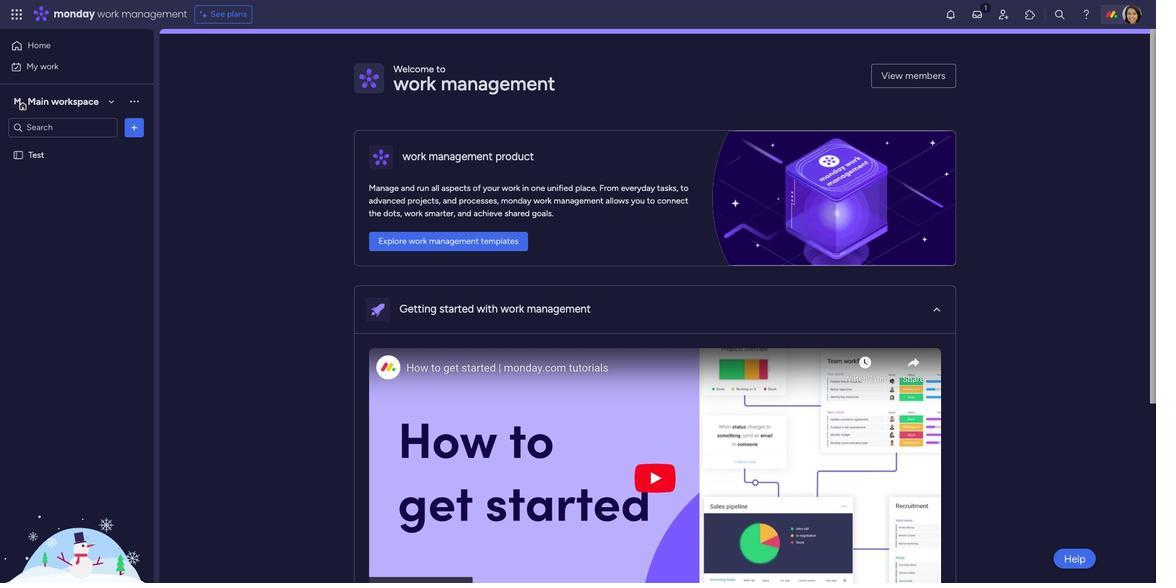 Task type: locate. For each thing, give the bounding box(es) containing it.
help image
[[1081, 8, 1093, 20]]

0 vertical spatial monday
[[54, 7, 95, 21]]

search everything image
[[1054, 8, 1066, 20]]

product
[[496, 150, 534, 163]]

and
[[401, 183, 415, 193], [443, 196, 457, 206], [458, 208, 472, 218]]

your
[[483, 183, 500, 193]]

1 vertical spatial monday
[[501, 196, 532, 206]]

work inside dropdown button
[[501, 302, 524, 316]]

home button
[[7, 36, 130, 55]]

james peterson image
[[1123, 5, 1142, 24]]

and left run
[[401, 183, 415, 193]]

monday up shared
[[501, 196, 532, 206]]

getting started with work management button
[[355, 286, 956, 334]]

workspace options image
[[128, 95, 140, 107]]

to right you
[[647, 196, 655, 206]]

2 horizontal spatial to
[[681, 183, 689, 193]]

view
[[882, 70, 903, 81]]

of
[[473, 183, 481, 193]]

see plans
[[211, 9, 247, 19]]

0 vertical spatial and
[[401, 183, 415, 193]]

management inside welcome to work management
[[441, 72, 556, 95]]

2 vertical spatial to
[[647, 196, 655, 206]]

started
[[440, 302, 474, 316]]

public board image
[[13, 149, 24, 161]]

management inside the manage and run all aspects of your work in one unified place. from everyday tasks, to advanced projects, and processes, monday work management allows you to connect the dots, work smarter, and achieve shared goals.
[[554, 196, 604, 206]]

see plans button
[[194, 5, 253, 23]]

the
[[369, 208, 382, 218]]

1 vertical spatial to
[[681, 183, 689, 193]]

my work button
[[7, 57, 130, 76]]

1 horizontal spatial monday
[[501, 196, 532, 206]]

view members button
[[872, 64, 956, 88]]

allows
[[606, 196, 629, 206]]

work
[[97, 7, 119, 21], [40, 61, 59, 71], [394, 72, 436, 95], [403, 150, 426, 163], [502, 183, 520, 193], [534, 196, 552, 206], [405, 208, 423, 218], [409, 236, 427, 246], [501, 302, 524, 316]]

projects,
[[408, 196, 441, 206]]

to right welcome
[[437, 63, 446, 75]]

1 horizontal spatial to
[[647, 196, 655, 206]]

0 vertical spatial to
[[437, 63, 446, 75]]

getting
[[400, 302, 437, 316]]

0 horizontal spatial monday
[[54, 7, 95, 21]]

all
[[431, 183, 439, 193]]

1 vertical spatial and
[[443, 196, 457, 206]]

test
[[28, 150, 44, 160]]

2 vertical spatial and
[[458, 208, 472, 218]]

management
[[122, 7, 187, 21], [441, 72, 556, 95], [429, 150, 493, 163], [554, 196, 604, 206], [429, 236, 479, 246], [527, 302, 591, 316]]

option
[[0, 144, 154, 146]]

monday inside the manage and run all aspects of your work in one unified place. from everyday tasks, to advanced projects, and processes, monday work management allows you to connect the dots, work smarter, and achieve shared goals.
[[501, 196, 532, 206]]

1 image
[[981, 1, 992, 14]]

monday
[[54, 7, 95, 21], [501, 196, 532, 206]]

workspace image
[[11, 95, 23, 108]]

to right the "tasks,"
[[681, 183, 689, 193]]

place.
[[576, 183, 598, 193]]

view members
[[882, 70, 946, 81]]

monday up home button
[[54, 7, 95, 21]]

monday work management
[[54, 7, 187, 21]]

and down 'processes,'
[[458, 208, 472, 218]]

home
[[28, 40, 51, 51]]

management inside explore work management templates button
[[429, 236, 479, 246]]

help
[[1065, 553, 1086, 565]]

apps image
[[1025, 8, 1037, 20]]

Search in workspace field
[[25, 120, 101, 134]]

smarter,
[[425, 208, 456, 218]]

and down the aspects
[[443, 196, 457, 206]]

notifications image
[[945, 8, 957, 20]]

m
[[14, 96, 21, 106]]

0 horizontal spatial to
[[437, 63, 446, 75]]

to
[[437, 63, 446, 75], [681, 183, 689, 193], [647, 196, 655, 206]]



Task type: vqa. For each thing, say whether or not it's contained in the screenshot.
right and
yes



Task type: describe. For each thing, give the bounding box(es) containing it.
management inside getting started with work management dropdown button
[[527, 302, 591, 316]]

in
[[522, 183, 529, 193]]

help button
[[1054, 549, 1096, 569]]

from
[[600, 183, 619, 193]]

inbox image
[[972, 8, 984, 20]]

manage
[[369, 183, 399, 193]]

work management product
[[403, 150, 534, 163]]

1 horizontal spatial and
[[443, 196, 457, 206]]

achieve
[[474, 208, 503, 218]]

goals.
[[532, 208, 554, 218]]

plans
[[227, 9, 247, 19]]

explore work management templates button
[[369, 232, 529, 251]]

advanced
[[369, 196, 406, 206]]

workspace
[[51, 95, 99, 107]]

everyday
[[621, 183, 655, 193]]

lottie animation image
[[0, 461, 154, 583]]

my work
[[27, 61, 59, 71]]

test list box
[[0, 142, 154, 328]]

processes,
[[459, 196, 499, 206]]

members
[[906, 70, 946, 81]]

my
[[27, 61, 38, 71]]

you
[[631, 196, 645, 206]]

aspects
[[442, 183, 471, 193]]

dots,
[[384, 208, 402, 218]]

run
[[417, 183, 429, 193]]

welcome to work management
[[394, 63, 556, 95]]

options image
[[128, 121, 140, 133]]

2 horizontal spatial and
[[458, 208, 472, 218]]

shared
[[505, 208, 530, 218]]

work inside welcome to work management
[[394, 72, 436, 95]]

tasks,
[[657, 183, 679, 193]]

welcome
[[394, 63, 434, 75]]

manage and run all aspects of your work in one unified place. from everyday tasks, to advanced projects, and processes, monday work management allows you to connect the dots, work smarter, and achieve shared goals.
[[369, 183, 689, 218]]

getting started with work management
[[400, 302, 591, 316]]

to inside welcome to work management
[[437, 63, 446, 75]]

0 horizontal spatial and
[[401, 183, 415, 193]]

workspace selection element
[[11, 94, 101, 110]]

unified
[[548, 183, 574, 193]]

with
[[477, 302, 498, 316]]

see
[[211, 9, 225, 19]]

lottie animation element
[[0, 461, 154, 583]]

invite members image
[[998, 8, 1010, 20]]

connect
[[658, 196, 689, 206]]

main
[[28, 95, 49, 107]]

one
[[531, 183, 545, 193]]

templates
[[481, 236, 519, 246]]

main workspace
[[28, 95, 99, 107]]

explore
[[379, 236, 407, 246]]

select product image
[[11, 8, 23, 20]]

explore work management templates
[[379, 236, 519, 246]]



